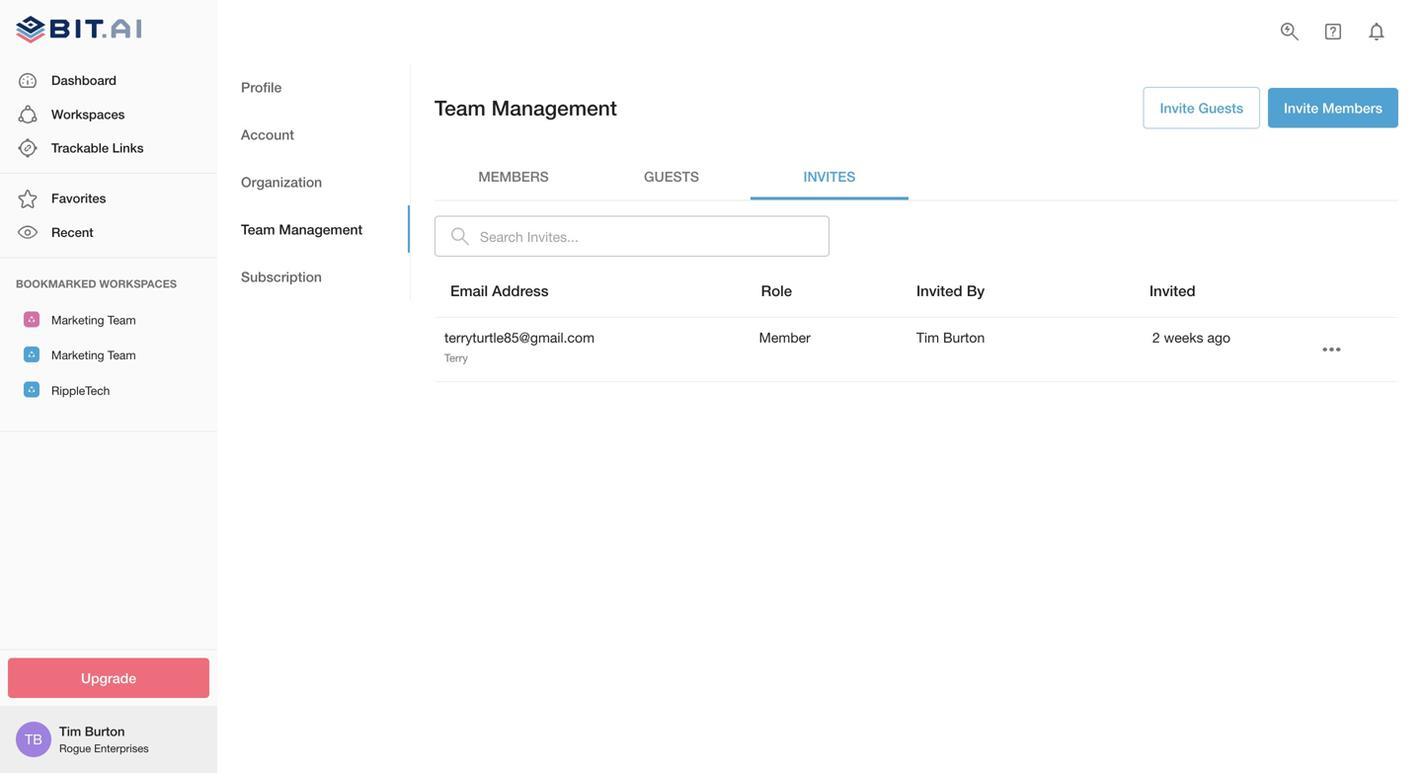 Task type: vqa. For each thing, say whether or not it's contained in the screenshot.
the rightmost BURTON
yes



Task type: locate. For each thing, give the bounding box(es) containing it.
marketing team down the bookmarked workspaces
[[51, 313, 136, 327]]

0 vertical spatial marketing
[[51, 313, 104, 327]]

organization link
[[217, 158, 410, 206]]

email address
[[451, 282, 549, 300]]

workspaces button
[[0, 98, 217, 131]]

2 marketing from the top
[[51, 348, 104, 362]]

1 vertical spatial marketing
[[51, 348, 104, 362]]

team management up members button
[[435, 95, 617, 120]]

2 marketing team button from the top
[[0, 337, 217, 372]]

0 horizontal spatial team management
[[241, 221, 363, 237]]

2 marketing team from the top
[[51, 348, 136, 362]]

0 horizontal spatial invited
[[917, 282, 963, 300]]

rogue
[[59, 743, 91, 755]]

management
[[492, 95, 617, 120], [279, 221, 363, 237]]

team up members
[[435, 95, 486, 120]]

0 vertical spatial marketing team
[[51, 313, 136, 327]]

dashboard
[[51, 73, 117, 88]]

invite left members
[[1285, 100, 1319, 116]]

trackable links button
[[0, 131, 217, 165]]

team up rippletech button
[[108, 348, 136, 362]]

2 weeks ago
[[1153, 330, 1231, 346]]

management up subscription link
[[279, 221, 363, 237]]

2 invite from the left
[[1285, 100, 1319, 116]]

subscription link
[[217, 253, 410, 300]]

team up subscription
[[241, 221, 275, 237]]

upgrade
[[81, 670, 136, 687]]

0 vertical spatial burton
[[944, 330, 985, 346]]

tab list containing members
[[435, 153, 1399, 200]]

members
[[1323, 100, 1383, 116]]

0 horizontal spatial invite
[[1161, 100, 1195, 116]]

burton up enterprises
[[85, 725, 125, 740]]

marketing team button
[[0, 302, 217, 337], [0, 337, 217, 372]]

0 horizontal spatial burton
[[85, 725, 125, 740]]

marketing team
[[51, 313, 136, 327], [51, 348, 136, 362]]

1 invited from the left
[[917, 282, 963, 300]]

marketing team up rippletech
[[51, 348, 136, 362]]

invited left by
[[917, 282, 963, 300]]

invite for invite guests
[[1161, 100, 1195, 116]]

tab list
[[217, 63, 410, 300], [435, 153, 1399, 200]]

recent
[[51, 225, 94, 240]]

management up members button
[[492, 95, 617, 120]]

tim inside tim burton rogue enterprises
[[59, 725, 81, 740]]

terry
[[445, 352, 468, 365]]

invite members button
[[1269, 88, 1399, 128]]

1 vertical spatial marketing team
[[51, 348, 136, 362]]

burton for tim burton rogue enterprises
[[85, 725, 125, 740]]

1 vertical spatial team management
[[241, 221, 363, 237]]

invite left guests
[[1161, 100, 1195, 116]]

bookmarked
[[16, 278, 96, 291]]

role
[[762, 282, 793, 300]]

burton for tim burton
[[944, 330, 985, 346]]

1 horizontal spatial tab list
[[435, 153, 1399, 200]]

burton
[[944, 330, 985, 346], [85, 725, 125, 740]]

marketing
[[51, 313, 104, 327], [51, 348, 104, 362]]

1 marketing from the top
[[51, 313, 104, 327]]

1 horizontal spatial burton
[[944, 330, 985, 346]]

marketing for first marketing team button from the bottom of the page
[[51, 348, 104, 362]]

tb
[[25, 732, 42, 748]]

rippletech button
[[0, 372, 217, 407]]

burton down by
[[944, 330, 985, 346]]

1 vertical spatial tim
[[59, 725, 81, 740]]

0 horizontal spatial tab list
[[217, 63, 410, 300]]

0 vertical spatial team management
[[435, 95, 617, 120]]

0 vertical spatial management
[[492, 95, 617, 120]]

dashboard button
[[0, 64, 217, 98]]

tim up the rogue
[[59, 725, 81, 740]]

1 horizontal spatial team management
[[435, 95, 617, 120]]

marketing team button up rippletech
[[0, 337, 217, 372]]

recent button
[[0, 216, 217, 250]]

account link
[[217, 111, 410, 158]]

0 horizontal spatial tim
[[59, 725, 81, 740]]

1 horizontal spatial tim
[[917, 330, 940, 346]]

marketing up rippletech
[[51, 348, 104, 362]]

marketing team button down the bookmarked workspaces
[[0, 302, 217, 337]]

invite inside button
[[1161, 100, 1195, 116]]

tim down invited by
[[917, 330, 940, 346]]

1 horizontal spatial invited
[[1150, 282, 1196, 300]]

team
[[435, 95, 486, 120], [241, 221, 275, 237], [108, 313, 136, 327], [108, 348, 136, 362]]

invite inside button
[[1285, 100, 1319, 116]]

invited
[[917, 282, 963, 300], [1150, 282, 1196, 300]]

0 horizontal spatial management
[[279, 221, 363, 237]]

1 horizontal spatial invite
[[1285, 100, 1319, 116]]

subscription
[[241, 269, 322, 285]]

1 vertical spatial burton
[[85, 725, 125, 740]]

team management up subscription link
[[241, 221, 363, 237]]

invite
[[1161, 100, 1195, 116], [1285, 100, 1319, 116]]

favorites button
[[0, 182, 217, 216]]

1 horizontal spatial management
[[492, 95, 617, 120]]

terryturtle85@gmail.com
[[445, 330, 595, 346]]

burton inside tim burton rogue enterprises
[[85, 725, 125, 740]]

guests
[[644, 168, 700, 185]]

tim
[[917, 330, 940, 346], [59, 725, 81, 740]]

tim burton rogue enterprises
[[59, 725, 149, 755]]

invited up weeks
[[1150, 282, 1196, 300]]

marketing down the bookmarked workspaces
[[51, 313, 104, 327]]

1 invite from the left
[[1161, 100, 1195, 116]]

0 vertical spatial tim
[[917, 330, 940, 346]]

1 vertical spatial management
[[279, 221, 363, 237]]

2 invited from the left
[[1150, 282, 1196, 300]]

tim for tim burton rogue enterprises
[[59, 725, 81, 740]]

team management
[[435, 95, 617, 120], [241, 221, 363, 237]]

organization
[[241, 174, 322, 190]]



Task type: describe. For each thing, give the bounding box(es) containing it.
bookmarked workspaces
[[16, 278, 177, 291]]

ago
[[1208, 330, 1231, 346]]

guests button
[[593, 153, 751, 200]]

by
[[967, 282, 985, 300]]

upgrade button
[[8, 659, 209, 699]]

1 marketing team button from the top
[[0, 302, 217, 337]]

tim for tim burton
[[917, 330, 940, 346]]

profile link
[[217, 63, 410, 111]]

invites
[[804, 168, 856, 185]]

management inside 'tab list'
[[279, 221, 363, 237]]

address
[[492, 282, 549, 300]]

team management link
[[217, 206, 410, 253]]

workspaces
[[51, 107, 125, 122]]

invite for invite members
[[1285, 100, 1319, 116]]

trackable
[[51, 140, 109, 156]]

invite guests
[[1161, 100, 1244, 116]]

terryturtle85@gmail.com terry
[[445, 330, 595, 365]]

1 marketing team from the top
[[51, 313, 136, 327]]

invite members
[[1285, 100, 1383, 116]]

links
[[112, 140, 144, 156]]

team down workspaces
[[108, 313, 136, 327]]

marketing for 2nd marketing team button from the bottom of the page
[[51, 313, 104, 327]]

2
[[1153, 330, 1161, 346]]

enterprises
[[94, 743, 149, 755]]

rippletech
[[51, 384, 110, 397]]

tab list containing profile
[[217, 63, 410, 300]]

invited by
[[917, 282, 985, 300]]

profile
[[241, 79, 282, 95]]

workspaces
[[99, 278, 177, 291]]

Search Invites... search field
[[480, 216, 830, 257]]

guests
[[1199, 100, 1244, 116]]

tim burton
[[917, 330, 985, 346]]

invited for invited
[[1150, 282, 1196, 300]]

invites button
[[751, 153, 909, 200]]

account
[[241, 126, 294, 143]]

members button
[[435, 153, 593, 200]]

trackable links
[[51, 140, 144, 156]]

email
[[451, 282, 488, 300]]

favorites
[[51, 191, 106, 206]]

invited for invited by
[[917, 282, 963, 300]]

team inside the "team management" link
[[241, 221, 275, 237]]

invite guests button
[[1144, 87, 1261, 129]]

members
[[479, 168, 549, 185]]

weeks
[[1165, 330, 1204, 346]]

member
[[760, 330, 811, 346]]



